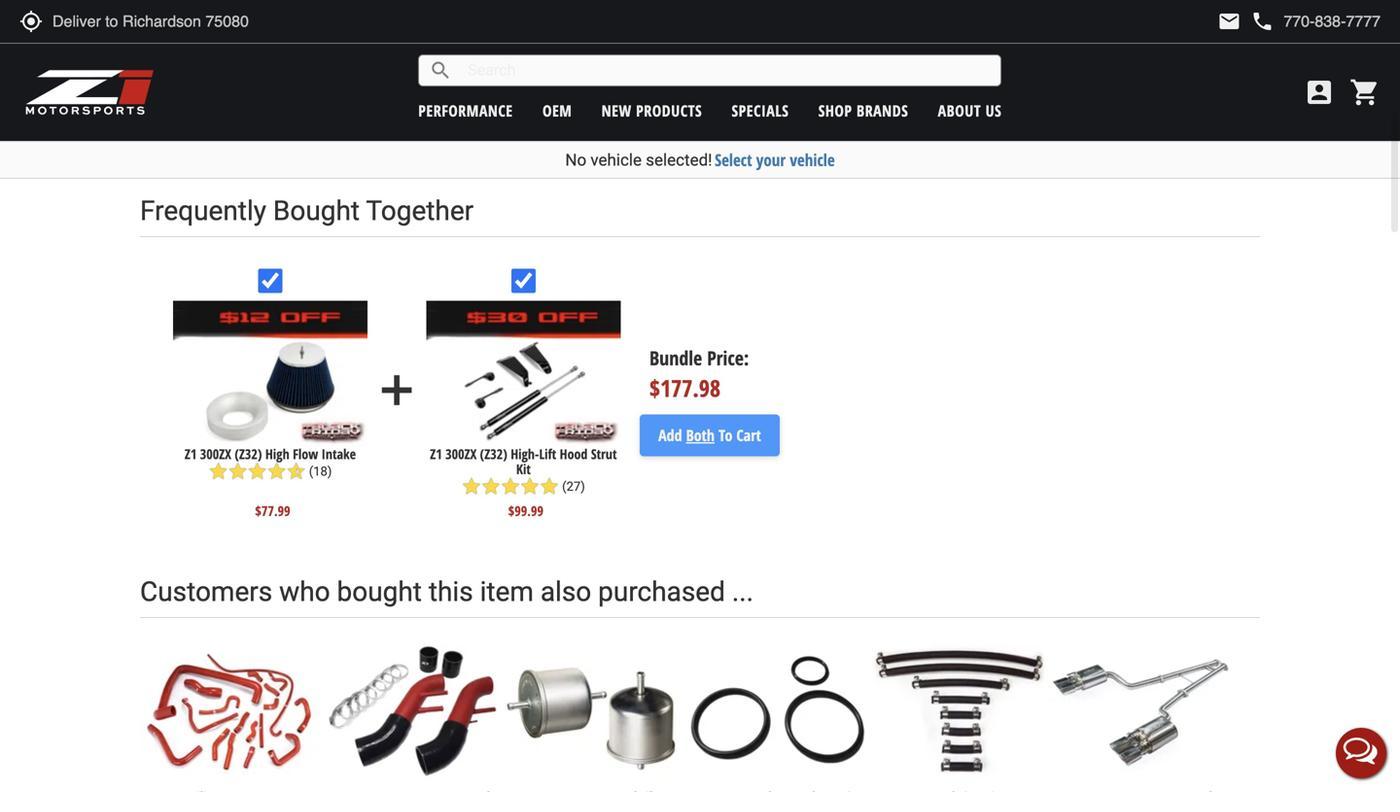 Task type: describe. For each thing, give the bounding box(es) containing it.
high
[[265, 445, 290, 464]]

account_box link
[[1300, 77, 1340, 108]]

high-
[[511, 445, 539, 464]]

us
[[986, 100, 1002, 121]]

z1 motorsports logo image
[[24, 68, 155, 117]]

select
[[715, 149, 753, 171]]

search
[[429, 59, 453, 82]]

lift
[[539, 445, 557, 464]]

performance
[[419, 100, 513, 121]]

300zx for star
[[200, 445, 231, 464]]

customers
[[140, 577, 273, 609]]

no vehicle selected! select your vehicle
[[566, 149, 835, 171]]

specials link
[[732, 100, 789, 121]]

z1 for star
[[185, 445, 197, 464]]

add
[[373, 366, 421, 415]]

both
[[686, 425, 715, 446]]

phone
[[1251, 10, 1275, 33]]

(z32) for kit
[[480, 445, 508, 464]]

(z32) for star
[[235, 445, 262, 464]]

oem link
[[543, 100, 572, 121]]

this
[[429, 577, 473, 609]]

also
[[541, 577, 592, 609]]

specials
[[732, 100, 789, 121]]

Search search field
[[453, 56, 1001, 86]]

shopping_cart link
[[1345, 77, 1381, 108]]

to
[[719, 425, 733, 446]]

selected!
[[646, 150, 713, 170]]

my_location
[[19, 10, 43, 33]]

shop brands link
[[819, 100, 909, 121]]

...
[[732, 577, 754, 609]]

$77.99
[[255, 502, 290, 520]]

frequently
[[140, 195, 267, 227]]

cart
[[737, 425, 761, 446]]

your
[[757, 149, 786, 171]]

flow
[[293, 445, 318, 464]]

(18)
[[309, 464, 332, 479]]

vehicle inside no vehicle selected! select your vehicle
[[591, 150, 642, 170]]

add
[[659, 425, 682, 446]]

shop brands
[[819, 100, 909, 121]]

(27)
[[562, 479, 585, 494]]

1 horizontal spatial vehicle
[[790, 149, 835, 171]]

purchased
[[598, 577, 726, 609]]

about us link
[[938, 100, 1002, 121]]

price:
[[707, 345, 749, 371]]



Task type: locate. For each thing, give the bounding box(es) containing it.
intake
[[322, 445, 356, 464]]

z1 300zx (z32) high flow intake star star star star star_half (18)
[[185, 445, 356, 481]]

together
[[366, 195, 474, 227]]

hood
[[560, 445, 588, 464]]

bundle
[[650, 345, 703, 371]]

products
[[636, 100, 702, 121]]

shopping_cart
[[1350, 77, 1381, 108]]

z1 inside z1 300zx (z32) high flow intake star star star star star_half (18)
[[185, 445, 197, 464]]

no
[[566, 150, 587, 170]]

about us
[[938, 100, 1002, 121]]

300zx left high-
[[446, 445, 477, 464]]

2 (z32) from the left
[[480, 445, 508, 464]]

item
[[480, 577, 534, 609]]

mail
[[1218, 10, 1242, 33]]

bought
[[337, 577, 422, 609]]

strut
[[591, 445, 617, 464]]

z1 for kit
[[430, 445, 442, 464]]

brands
[[857, 100, 909, 121]]

(z32) inside z1 300zx (z32) high-lift hood strut kit star star star star star (27) $99.99
[[480, 445, 508, 464]]

0 horizontal spatial (z32)
[[235, 445, 262, 464]]

mail phone
[[1218, 10, 1275, 33]]

2 z1 from the left
[[430, 445, 442, 464]]

(z32) left high-
[[480, 445, 508, 464]]

0 horizontal spatial z1
[[185, 445, 197, 464]]

z1 inside z1 300zx (z32) high-lift hood strut kit star star star star star (27) $99.99
[[430, 445, 442, 464]]

customers who bought this item also purchased ...
[[140, 577, 754, 609]]

z1 left kit
[[430, 445, 442, 464]]

1 horizontal spatial (z32)
[[480, 445, 508, 464]]

new products link
[[602, 100, 702, 121]]

account_box
[[1304, 77, 1336, 108]]

shop
[[819, 100, 853, 121]]

None checkbox
[[258, 269, 283, 293], [512, 269, 536, 293], [258, 269, 283, 293], [512, 269, 536, 293]]

(z32) left high
[[235, 445, 262, 464]]

z1 left high
[[185, 445, 197, 464]]

star_half
[[287, 462, 306, 481]]

about
[[938, 100, 982, 121]]

0 horizontal spatial 300zx
[[200, 445, 231, 464]]

vehicle right the no
[[591, 150, 642, 170]]

1 300zx from the left
[[200, 445, 231, 464]]

bundle price: $177.98
[[650, 345, 749, 404]]

2 300zx from the left
[[446, 445, 477, 464]]

bought
[[273, 195, 360, 227]]

performance link
[[419, 100, 513, 121]]

$177.98
[[650, 373, 721, 404]]

new
[[602, 100, 632, 121]]

$99.99
[[509, 502, 544, 520]]

1 z1 from the left
[[185, 445, 197, 464]]

vehicle right your
[[790, 149, 835, 171]]

300zx for kit
[[446, 445, 477, 464]]

frequently bought together
[[140, 195, 474, 227]]

z1
[[185, 445, 197, 464], [430, 445, 442, 464]]

star
[[209, 462, 228, 481], [228, 462, 248, 481], [248, 462, 267, 481], [267, 462, 287, 481], [462, 477, 481, 496], [481, 477, 501, 496], [501, 477, 520, 496], [520, 477, 540, 496], [540, 477, 559, 496]]

select your vehicle link
[[715, 149, 835, 171]]

(z32) inside z1 300zx (z32) high flow intake star star star star star_half (18)
[[235, 445, 262, 464]]

oem
[[543, 100, 572, 121]]

(z32)
[[235, 445, 262, 464], [480, 445, 508, 464]]

300zx inside z1 300zx (z32) high-lift hood strut kit star star star star star (27) $99.99
[[446, 445, 477, 464]]

1 horizontal spatial 300zx
[[446, 445, 477, 464]]

1 (z32) from the left
[[235, 445, 262, 464]]

300zx inside z1 300zx (z32) high flow intake star star star star star_half (18)
[[200, 445, 231, 464]]

mail link
[[1218, 10, 1242, 33]]

1 horizontal spatial z1
[[430, 445, 442, 464]]

add both to cart
[[659, 425, 761, 446]]

300zx left high
[[200, 445, 231, 464]]

300zx
[[200, 445, 231, 464], [446, 445, 477, 464]]

vehicle
[[790, 149, 835, 171], [591, 150, 642, 170]]

z1 300zx (z32) high-lift hood strut kit star star star star star (27) $99.99
[[430, 445, 617, 520]]

0 horizontal spatial vehicle
[[591, 150, 642, 170]]

who
[[279, 577, 330, 609]]

kit
[[516, 460, 531, 478]]

new products
[[602, 100, 702, 121]]

phone link
[[1251, 10, 1381, 33]]



Task type: vqa. For each thing, say whether or not it's contained in the screenshot.
Install manuals for this item
no



